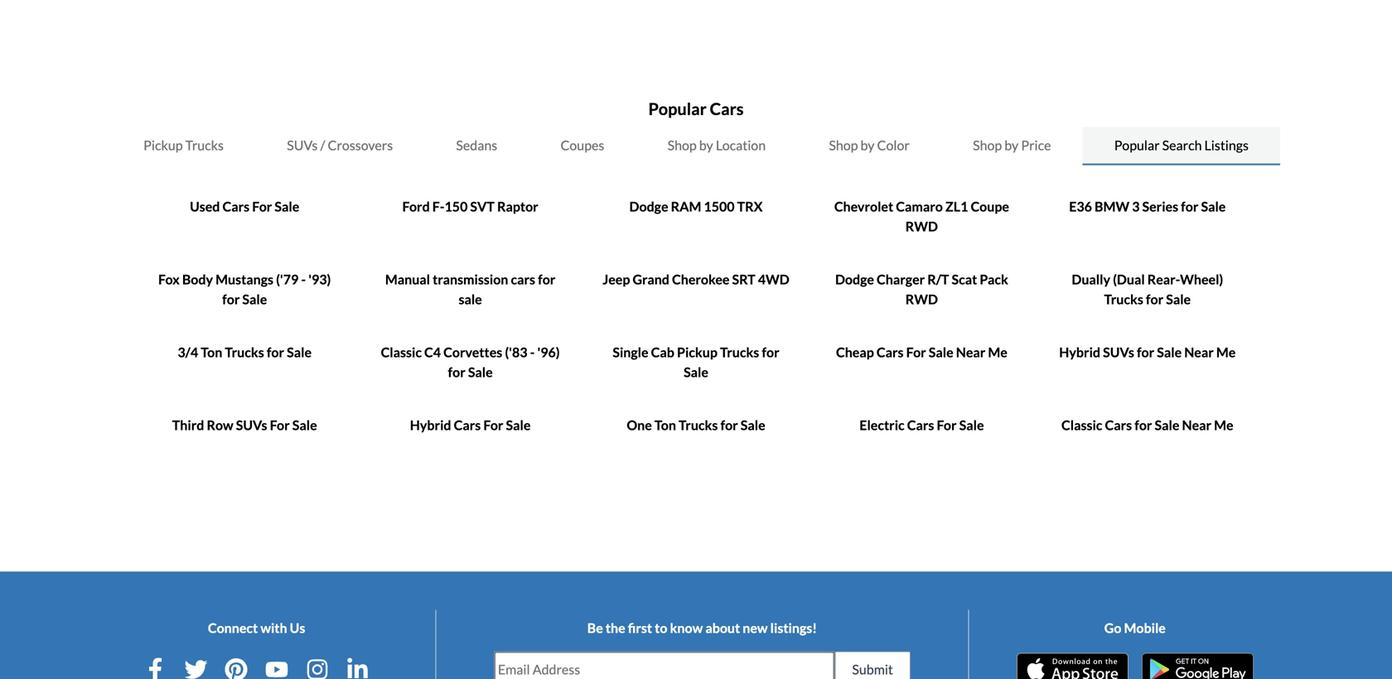 Task type: locate. For each thing, give the bounding box(es) containing it.
2 by from the left
[[861, 137, 875, 153]]

shop by price
[[973, 137, 1051, 153]]

1 vertical spatial rwd
[[906, 291, 938, 307]]

raptor
[[497, 198, 539, 215]]

1 vertical spatial popular
[[1115, 137, 1160, 153]]

connect
[[208, 620, 258, 637]]

shop left color
[[829, 137, 858, 153]]

jeep grand cherokee srt 4wd
[[603, 271, 790, 288]]

3
[[1132, 198, 1140, 215]]

1 horizontal spatial -
[[530, 344, 535, 361]]

0 horizontal spatial shop
[[668, 137, 697, 153]]

third row suvs for sale link
[[172, 417, 317, 433]]

cars up shop by location
[[710, 99, 744, 119]]

Email Address email field
[[495, 653, 834, 680]]

by left price
[[1005, 137, 1019, 153]]

for down the corvettes
[[448, 364, 466, 380]]

0 horizontal spatial classic
[[381, 344, 422, 361]]

dodge ram 1500 trx
[[630, 198, 763, 215]]

pack
[[980, 271, 1009, 288]]

1 vertical spatial dodge
[[835, 271, 874, 288]]

cars for used
[[223, 198, 250, 215]]

(dual
[[1113, 271, 1145, 288]]

twitter image
[[184, 658, 208, 680]]

cars for electric
[[907, 417, 934, 433]]

listings!
[[771, 620, 817, 637]]

dodge left ram
[[630, 198, 668, 215]]

trucks
[[185, 137, 224, 153], [1104, 291, 1144, 307], [225, 344, 264, 361], [720, 344, 759, 361], [679, 417, 718, 433]]

sale
[[275, 198, 299, 215], [1201, 198, 1226, 215], [242, 291, 267, 307], [1166, 291, 1191, 307], [287, 344, 312, 361], [929, 344, 954, 361], [1157, 344, 1182, 361], [468, 364, 493, 380], [684, 364, 709, 380], [292, 417, 317, 433], [506, 417, 531, 433], [741, 417, 766, 433], [960, 417, 984, 433], [1155, 417, 1180, 433]]

for right used
[[252, 198, 272, 215]]

svt
[[470, 198, 495, 215]]

sale
[[459, 291, 482, 307]]

me
[[988, 344, 1008, 361], [1217, 344, 1236, 361], [1214, 417, 1234, 433]]

- for '96)
[[530, 344, 535, 361]]

1 vertical spatial suvs
[[1103, 344, 1135, 361]]

3 by from the left
[[1005, 137, 1019, 153]]

1 by from the left
[[699, 137, 713, 153]]

fox body mustangs ('79 - '93) for sale
[[158, 271, 331, 307]]

sedans
[[456, 137, 497, 153]]

1 rwd from the top
[[906, 218, 938, 235]]

used cars for sale link
[[190, 198, 299, 215]]

dually (dual rear-wheel) trucks for sale link
[[1072, 271, 1224, 307]]

2 vertical spatial suvs
[[236, 417, 267, 433]]

trucks inside single cab pickup trucks for sale
[[720, 344, 759, 361]]

0 vertical spatial dodge
[[630, 198, 668, 215]]

3/4
[[178, 344, 198, 361]]

third row suvs for sale
[[172, 417, 317, 433]]

1 vertical spatial ton
[[655, 417, 676, 433]]

0 horizontal spatial by
[[699, 137, 713, 153]]

suvs right row
[[236, 417, 267, 433]]

by for color
[[861, 137, 875, 153]]

trucks down (dual
[[1104, 291, 1144, 307]]

popular left search
[[1115, 137, 1160, 153]]

coupe
[[971, 198, 1010, 215]]

0 vertical spatial rwd
[[906, 218, 938, 235]]

for down fox body mustangs ('79 - '93) for sale link
[[267, 344, 284, 361]]

cars for hybrid
[[454, 417, 481, 433]]

sale inside fox body mustangs ('79 - '93) for sale
[[242, 291, 267, 307]]

1 horizontal spatial popular
[[1115, 137, 1160, 153]]

dodge inside dodge charger r/t scat pack rwd
[[835, 271, 874, 288]]

('83
[[505, 344, 528, 361]]

be
[[587, 620, 603, 637]]

0 vertical spatial -
[[301, 271, 306, 288]]

- right ('79
[[301, 271, 306, 288]]

0 vertical spatial classic
[[381, 344, 422, 361]]

0 vertical spatial pickup
[[143, 137, 183, 153]]

1 vertical spatial hybrid
[[410, 417, 451, 433]]

cars
[[511, 271, 535, 288]]

hybrid down dually
[[1060, 344, 1101, 361]]

camaro
[[896, 198, 943, 215]]

cars down hybrid suvs for sale near me
[[1105, 417, 1132, 433]]

for right "cheap"
[[906, 344, 926, 361]]

- left '96)
[[530, 344, 535, 361]]

ton for one
[[655, 417, 676, 433]]

shop down 'popular cars'
[[668, 137, 697, 153]]

3 shop from the left
[[973, 137, 1002, 153]]

0 horizontal spatial dodge
[[630, 198, 668, 215]]

srt
[[732, 271, 756, 288]]

near for cheap cars for sale near me
[[956, 344, 986, 361]]

2 shop from the left
[[829, 137, 858, 153]]

2 horizontal spatial shop
[[973, 137, 1002, 153]]

to
[[655, 620, 668, 637]]

hybrid suvs for sale near me
[[1060, 344, 1236, 361]]

for
[[252, 198, 272, 215], [906, 344, 926, 361], [270, 417, 290, 433], [484, 417, 503, 433], [937, 417, 957, 433]]

rwd down camaro in the right top of the page
[[906, 218, 938, 235]]

for right electric
[[937, 417, 957, 433]]

for down 4wd
[[762, 344, 780, 361]]

0 horizontal spatial hybrid
[[410, 417, 451, 433]]

-
[[301, 271, 306, 288], [530, 344, 535, 361]]

for right row
[[270, 417, 290, 433]]

0 vertical spatial hybrid
[[1060, 344, 1101, 361]]

3/4 ton trucks for sale link
[[178, 344, 312, 361]]

row
[[207, 417, 233, 433]]

1 horizontal spatial shop
[[829, 137, 858, 153]]

with
[[261, 620, 287, 637]]

1 horizontal spatial ton
[[655, 417, 676, 433]]

- inside fox body mustangs ('79 - '93) for sale
[[301, 271, 306, 288]]

/
[[320, 137, 325, 153]]

1 horizontal spatial hybrid
[[1060, 344, 1101, 361]]

cars for popular
[[710, 99, 744, 119]]

one ton trucks for sale link
[[627, 417, 766, 433]]

hybrid for hybrid cars for sale
[[410, 417, 451, 433]]

facebook image
[[144, 658, 167, 680]]

for for electric
[[937, 417, 957, 433]]

cars right used
[[223, 198, 250, 215]]

sale inside classic c4 corvettes ('83 - '96) for sale
[[468, 364, 493, 380]]

chevrolet
[[834, 198, 894, 215]]

trucks up used
[[185, 137, 224, 153]]

near for hybrid suvs for sale near me
[[1185, 344, 1214, 361]]

ton right 3/4
[[201, 344, 222, 361]]

for
[[1181, 198, 1199, 215], [538, 271, 556, 288], [222, 291, 240, 307], [1146, 291, 1164, 307], [267, 344, 284, 361], [762, 344, 780, 361], [1137, 344, 1155, 361], [448, 364, 466, 380], [721, 417, 738, 433], [1135, 417, 1152, 433]]

suvs left /
[[287, 137, 318, 153]]

classic inside classic c4 corvettes ('83 - '96) for sale
[[381, 344, 422, 361]]

go mobile
[[1105, 620, 1166, 637]]

for for used
[[252, 198, 272, 215]]

cheap cars for sale near me
[[836, 344, 1008, 361]]

('79
[[276, 271, 299, 288]]

hybrid down c4 at the bottom of the page
[[410, 417, 451, 433]]

suvs down dually (dual rear-wheel) trucks for sale at the right of page
[[1103, 344, 1135, 361]]

rwd down "r/t"
[[906, 291, 938, 307]]

connect with us
[[208, 620, 305, 637]]

shop
[[668, 137, 697, 153], [829, 137, 858, 153], [973, 137, 1002, 153]]

1 horizontal spatial classic
[[1062, 417, 1103, 433]]

for down "dually (dual rear-wheel) trucks for sale" link
[[1137, 344, 1155, 361]]

- inside classic c4 corvettes ('83 - '96) for sale
[[530, 344, 535, 361]]

cars for cheap
[[877, 344, 904, 361]]

ton
[[201, 344, 222, 361], [655, 417, 676, 433]]

dodge left charger
[[835, 271, 874, 288]]

e36 bmw 3 series for sale
[[1069, 198, 1226, 215]]

popular up shop by location
[[649, 99, 707, 119]]

ton right one
[[655, 417, 676, 433]]

dodge
[[630, 198, 668, 215], [835, 271, 874, 288]]

1 vertical spatial pickup
[[677, 344, 718, 361]]

150
[[445, 198, 468, 215]]

for down single cab pickup trucks for sale
[[721, 417, 738, 433]]

classic cars for sale near me
[[1062, 417, 1234, 433]]

0 vertical spatial popular
[[649, 99, 707, 119]]

0 horizontal spatial -
[[301, 271, 306, 288]]

trx
[[737, 198, 763, 215]]

by for location
[[699, 137, 713, 153]]

1 horizontal spatial dodge
[[835, 271, 874, 288]]

0 horizontal spatial popular
[[649, 99, 707, 119]]

for down the rear-
[[1146, 291, 1164, 307]]

c4
[[424, 344, 441, 361]]

trucks down srt at the top right of the page
[[720, 344, 759, 361]]

1 shop from the left
[[668, 137, 697, 153]]

2 horizontal spatial by
[[1005, 137, 1019, 153]]

1 horizontal spatial pickup
[[677, 344, 718, 361]]

single
[[613, 344, 649, 361]]

used
[[190, 198, 220, 215]]

shop for shop by color
[[829, 137, 858, 153]]

for for hybrid
[[484, 417, 503, 433]]

fox body mustangs ('79 - '93) for sale link
[[158, 271, 331, 307]]

- for '93)
[[301, 271, 306, 288]]

sale inside single cab pickup trucks for sale
[[684, 364, 709, 380]]

0 horizontal spatial suvs
[[236, 417, 267, 433]]

for right cars
[[538, 271, 556, 288]]

0 horizontal spatial ton
[[201, 344, 222, 361]]

single cab pickup trucks for sale link
[[613, 344, 780, 380]]

coupes
[[561, 137, 605, 153]]

1 vertical spatial -
[[530, 344, 535, 361]]

know
[[670, 620, 703, 637]]

chevrolet camaro zl1 coupe rwd
[[834, 198, 1010, 235]]

hybrid for hybrid suvs for sale near me
[[1060, 344, 1101, 361]]

cars right "cheap"
[[877, 344, 904, 361]]

shop left price
[[973, 137, 1002, 153]]

for inside manual transmission cars for sale
[[538, 271, 556, 288]]

ram
[[671, 198, 701, 215]]

'96)
[[537, 344, 560, 361]]

0 vertical spatial ton
[[201, 344, 222, 361]]

1500
[[704, 198, 735, 215]]

for down mustangs
[[222, 291, 240, 307]]

search
[[1163, 137, 1202, 153]]

cars down classic c4 corvettes ('83 - '96) for sale at the bottom left of the page
[[454, 417, 481, 433]]

cars right electric
[[907, 417, 934, 433]]

sale inside dually (dual rear-wheel) trucks for sale
[[1166, 291, 1191, 307]]

by left color
[[861, 137, 875, 153]]

2 rwd from the top
[[906, 291, 938, 307]]

1 horizontal spatial by
[[861, 137, 875, 153]]

by
[[699, 137, 713, 153], [861, 137, 875, 153], [1005, 137, 1019, 153]]

0 vertical spatial suvs
[[287, 137, 318, 153]]

2 horizontal spatial suvs
[[1103, 344, 1135, 361]]

by left location
[[699, 137, 713, 153]]

4wd
[[758, 271, 790, 288]]

body
[[182, 271, 213, 288]]

1 vertical spatial classic
[[1062, 417, 1103, 433]]

for down classic c4 corvettes ('83 - '96) for sale at the bottom left of the page
[[484, 417, 503, 433]]

trucks right one
[[679, 417, 718, 433]]



Task type: describe. For each thing, give the bounding box(es) containing it.
for inside classic c4 corvettes ('83 - '96) for sale
[[448, 364, 466, 380]]

for right series
[[1181, 198, 1199, 215]]

for inside dually (dual rear-wheel) trucks for sale
[[1146, 291, 1164, 307]]

trucks inside dually (dual rear-wheel) trucks for sale
[[1104, 291, 1144, 307]]

hybrid cars for sale
[[410, 417, 531, 433]]

one
[[627, 417, 652, 433]]

transmission
[[433, 271, 508, 288]]

r/t
[[928, 271, 949, 288]]

mustangs
[[216, 271, 274, 288]]

scat
[[952, 271, 977, 288]]

hybrid cars for sale link
[[410, 417, 531, 433]]

series
[[1143, 198, 1179, 215]]

manual transmission cars for sale
[[385, 271, 556, 307]]

new
[[743, 620, 768, 637]]

hybrid suvs for sale near me link
[[1060, 344, 1236, 361]]

dodge charger r/t scat pack rwd link
[[835, 271, 1009, 307]]

popular search listings
[[1115, 137, 1249, 153]]

chevrolet camaro zl1 coupe rwd link
[[834, 198, 1010, 235]]

pinterest image
[[225, 658, 248, 680]]

'93)
[[308, 271, 331, 288]]

download on the app store image
[[1017, 654, 1129, 680]]

e36 bmw 3 series for sale link
[[1069, 198, 1226, 215]]

pickup trucks
[[143, 137, 224, 153]]

0 horizontal spatial pickup
[[143, 137, 183, 153]]

jeep grand cherokee srt 4wd link
[[603, 271, 790, 288]]

cherokee
[[672, 271, 730, 288]]

by for price
[[1005, 137, 1019, 153]]

ford
[[402, 198, 430, 215]]

electric cars for sale
[[860, 417, 984, 433]]

used cars for sale
[[190, 198, 299, 215]]

classic c4 corvettes ('83 - '96) for sale link
[[381, 344, 560, 380]]

grand
[[633, 271, 670, 288]]

ford f-150 svt raptor
[[402, 198, 539, 215]]

near for classic cars for sale near me
[[1182, 417, 1212, 433]]

for down hybrid suvs for sale near me
[[1135, 417, 1152, 433]]

the
[[606, 620, 626, 637]]

shop for shop by price
[[973, 137, 1002, 153]]

me for cheap cars for sale near me
[[988, 344, 1008, 361]]

e36
[[1069, 198, 1092, 215]]

cab
[[651, 344, 675, 361]]

ford f-150 svt raptor link
[[402, 198, 539, 215]]

single cab pickup trucks for sale
[[613, 344, 780, 380]]

mobile
[[1124, 620, 1166, 637]]

rwd inside dodge charger r/t scat pack rwd
[[906, 291, 938, 307]]

shop for shop by location
[[668, 137, 697, 153]]

dodge for dodge ram 1500 trx
[[630, 198, 668, 215]]

cars for classic
[[1105, 417, 1132, 433]]

classic cars for sale near me link
[[1062, 417, 1234, 433]]

manual transmission cars for sale link
[[385, 271, 556, 307]]

for inside fox body mustangs ('79 - '93) for sale
[[222, 291, 240, 307]]

dodge ram 1500 trx link
[[630, 198, 763, 215]]

get it on google play image
[[1142, 654, 1254, 680]]

fox
[[158, 271, 180, 288]]

trucks right 3/4
[[225, 344, 264, 361]]

wheel)
[[1180, 271, 1224, 288]]

popular for popular search listings
[[1115, 137, 1160, 153]]

shop by location
[[668, 137, 766, 153]]

dodge charger r/t scat pack rwd
[[835, 271, 1009, 307]]

dodge for dodge charger r/t scat pack rwd
[[835, 271, 874, 288]]

me for hybrid suvs for sale near me
[[1217, 344, 1236, 361]]

classic for classic c4 corvettes ('83 - '96) for sale
[[381, 344, 422, 361]]

3/4 ton trucks for sale
[[178, 344, 312, 361]]

dually
[[1072, 271, 1111, 288]]

rwd inside chevrolet camaro zl1 coupe rwd
[[906, 218, 938, 235]]

ton for 3/4
[[201, 344, 222, 361]]

suvs / crossovers
[[287, 137, 393, 153]]

youtube image
[[265, 658, 288, 680]]

linkedin image
[[346, 658, 369, 680]]

us
[[290, 620, 305, 637]]

me for classic cars for sale near me
[[1214, 417, 1234, 433]]

dually (dual rear-wheel) trucks for sale
[[1072, 271, 1224, 307]]

classic c4 corvettes ('83 - '96) for sale
[[381, 344, 560, 380]]

submit button
[[835, 652, 911, 680]]

charger
[[877, 271, 925, 288]]

be the first to know about new listings!
[[587, 620, 817, 637]]

first
[[628, 620, 652, 637]]

one ton trucks for sale
[[627, 417, 766, 433]]

rear-
[[1148, 271, 1180, 288]]

zl1
[[946, 198, 968, 215]]

listings
[[1205, 137, 1249, 153]]

location
[[716, 137, 766, 153]]

submit
[[852, 662, 893, 678]]

for for cheap
[[906, 344, 926, 361]]

electric
[[860, 417, 905, 433]]

classic for classic cars for sale near me
[[1062, 417, 1103, 433]]

cheap
[[836, 344, 874, 361]]

go
[[1105, 620, 1122, 637]]

for inside single cab pickup trucks for sale
[[762, 344, 780, 361]]

1 horizontal spatial suvs
[[287, 137, 318, 153]]

popular for popular cars
[[649, 99, 707, 119]]

f-
[[432, 198, 445, 215]]

instagram image
[[306, 658, 329, 680]]

popular cars
[[649, 99, 744, 119]]

crossovers
[[328, 137, 393, 153]]

pickup inside single cab pickup trucks for sale
[[677, 344, 718, 361]]

corvettes
[[444, 344, 503, 361]]

third
[[172, 417, 204, 433]]



Task type: vqa. For each thing, say whether or not it's contained in the screenshot.
the by for Price
yes



